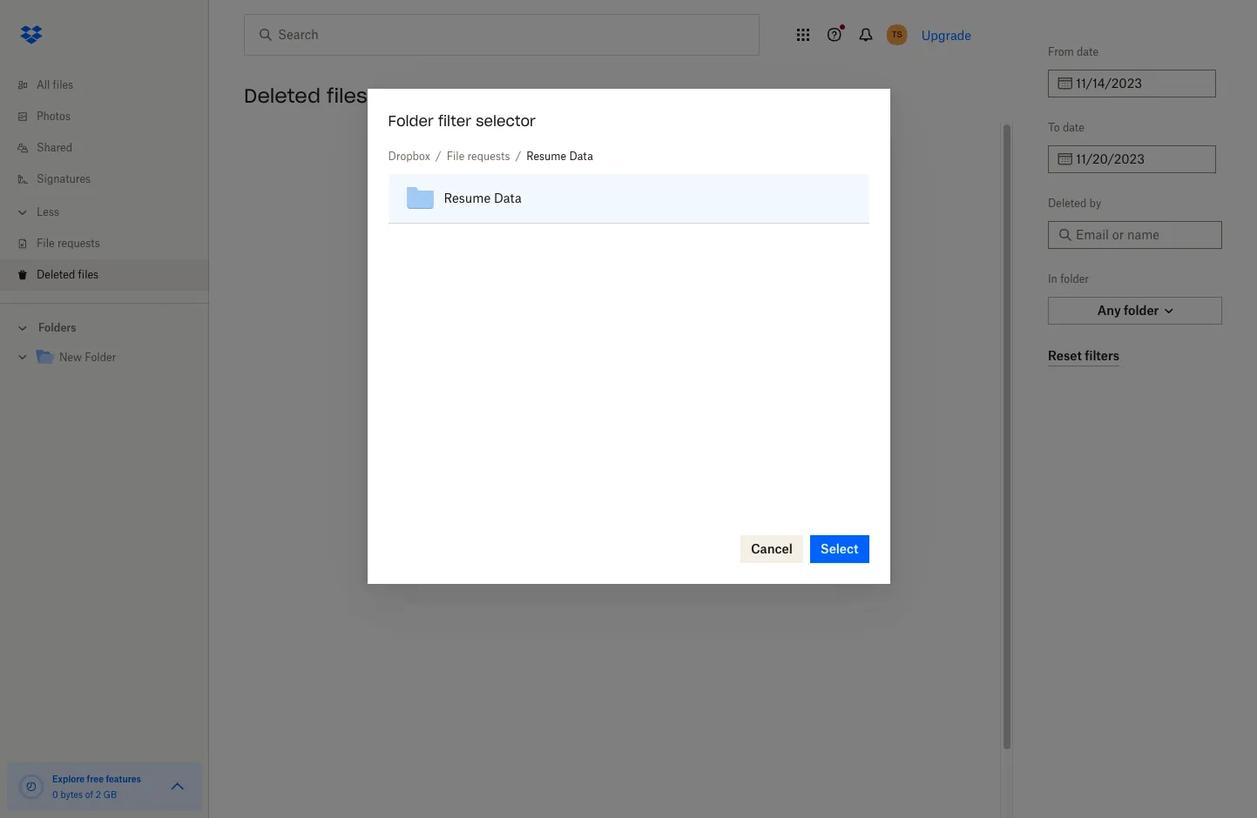 Task type: locate. For each thing, give the bounding box(es) containing it.
cancel
[[751, 542, 793, 557]]

requests down the selector
[[467, 150, 510, 163]]

deleted by
[[1048, 197, 1101, 210]]

requests inside folder filter selector dialog
[[467, 150, 510, 163]]

1 horizontal spatial files
[[78, 268, 99, 281]]

bytes
[[60, 790, 83, 801]]

1 horizontal spatial requests
[[467, 150, 510, 163]]

folders
[[38, 321, 76, 335]]

1 horizontal spatial file requests link
[[447, 148, 510, 166]]

1 vertical spatial deleted files
[[37, 268, 99, 281]]

data
[[569, 150, 593, 163], [494, 191, 522, 206]]

0 vertical spatial file requests link
[[447, 148, 510, 166]]

files for all files link
[[53, 78, 73, 91]]

1 horizontal spatial file
[[447, 150, 465, 163]]

1 vertical spatial folder
[[85, 351, 116, 364]]

file down less
[[37, 237, 55, 250]]

from
[[1048, 45, 1074, 58]]

file down filter
[[447, 150, 465, 163]]

data down dropbox / file requests / resume data
[[494, 191, 522, 206]]

deleted files list item
[[0, 260, 209, 291]]

date right from
[[1077, 45, 1099, 58]]

date
[[1077, 45, 1099, 58], [1063, 121, 1085, 134]]

less image
[[14, 204, 31, 221]]

1 horizontal spatial folder
[[388, 112, 434, 130]]

2 cell from the left
[[841, 174, 869, 224]]

data up resume data row
[[569, 150, 593, 163]]

1 horizontal spatial deleted files
[[244, 84, 368, 108]]

cell
[[812, 174, 841, 224], [841, 174, 869, 224]]

0 horizontal spatial files
[[53, 78, 73, 91]]

0 vertical spatial requests
[[467, 150, 510, 163]]

0 vertical spatial deleted
[[244, 84, 321, 108]]

2 / from the left
[[515, 150, 521, 163]]

folder
[[388, 112, 434, 130], [85, 351, 116, 364]]

file requests link down signatures link
[[14, 228, 209, 260]]

from date
[[1048, 45, 1099, 58]]

0 vertical spatial resume
[[526, 150, 566, 163]]

1 vertical spatial resume
[[444, 191, 491, 206]]

dropbox / file requests / resume data
[[388, 150, 593, 163]]

list containing all files
[[0, 59, 209, 303]]

date for to date
[[1063, 121, 1085, 134]]

requests up deleted files list item
[[57, 237, 100, 250]]

0 horizontal spatial file
[[37, 237, 55, 250]]

file
[[447, 150, 465, 163], [37, 237, 55, 250]]

requests
[[467, 150, 510, 163], [57, 237, 100, 250]]

file requests link
[[447, 148, 510, 166], [14, 228, 209, 260]]

1 horizontal spatial resume
[[526, 150, 566, 163]]

0 horizontal spatial requests
[[57, 237, 100, 250]]

resume data row
[[388, 174, 869, 224]]

0 horizontal spatial deleted files
[[37, 268, 99, 281]]

new folder link
[[35, 347, 195, 370]]

deleted files
[[244, 84, 368, 108], [37, 268, 99, 281]]

0 horizontal spatial /
[[435, 150, 441, 163]]

files inside deleted files link
[[78, 268, 99, 281]]

file requests link down folder filter selector
[[447, 148, 510, 166]]

folder right new
[[85, 351, 116, 364]]

in folder
[[1048, 273, 1089, 286]]

signatures link
[[14, 164, 209, 195]]

signatures
[[37, 173, 91, 186]]

all files
[[37, 78, 73, 91]]

deleted files link
[[14, 260, 209, 291]]

date right to
[[1063, 121, 1085, 134]]

0 vertical spatial folder
[[388, 112, 434, 130]]

0 horizontal spatial resume
[[444, 191, 491, 206]]

0 horizontal spatial file requests link
[[14, 228, 209, 260]]

filter
[[438, 112, 471, 130]]

0 horizontal spatial deleted
[[37, 268, 75, 281]]

2 vertical spatial deleted
[[37, 268, 75, 281]]

new
[[59, 351, 82, 364]]

all
[[37, 78, 50, 91]]

file requests
[[37, 237, 100, 250]]

1 horizontal spatial /
[[515, 150, 521, 163]]

1 vertical spatial data
[[494, 191, 522, 206]]

0 vertical spatial data
[[569, 150, 593, 163]]

resume inside row
[[444, 191, 491, 206]]

0 horizontal spatial data
[[494, 191, 522, 206]]

explore free features 0 bytes of 2 gb
[[52, 775, 141, 801]]

0
[[52, 790, 58, 801]]

list
[[0, 59, 209, 303]]

files inside all files link
[[53, 78, 73, 91]]

1 vertical spatial deleted
[[1048, 197, 1087, 210]]

resume data row group
[[388, 174, 869, 224]]

files
[[53, 78, 73, 91], [327, 84, 368, 108], [78, 268, 99, 281]]

1 / from the left
[[435, 150, 441, 163]]

0 vertical spatial date
[[1077, 45, 1099, 58]]

/ down the selector
[[515, 150, 521, 163]]

data inside row
[[494, 191, 522, 206]]

/
[[435, 150, 441, 163], [515, 150, 521, 163]]

resume
[[526, 150, 566, 163], [444, 191, 491, 206]]

0 vertical spatial file
[[447, 150, 465, 163]]

resume down the selector
[[526, 150, 566, 163]]

photos link
[[14, 101, 209, 132]]

0 horizontal spatial folder
[[85, 351, 116, 364]]

resume data table
[[388, 174, 869, 224]]

folder up dropbox
[[388, 112, 434, 130]]

2 horizontal spatial deleted
[[1048, 197, 1087, 210]]

resume down dropbox / file requests / resume data
[[444, 191, 491, 206]]

1 vertical spatial file requests link
[[14, 228, 209, 260]]

/ right dropbox
[[435, 150, 441, 163]]

of
[[85, 790, 93, 801]]

new folder
[[59, 351, 116, 364]]

dropbox
[[388, 150, 430, 163]]

deleted
[[244, 84, 321, 108], [1048, 197, 1087, 210], [37, 268, 75, 281]]

by
[[1090, 197, 1101, 210]]

1 vertical spatial date
[[1063, 121, 1085, 134]]

1 vertical spatial requests
[[57, 237, 100, 250]]



Task type: describe. For each thing, give the bounding box(es) containing it.
folder inside dialog
[[388, 112, 434, 130]]

folder filter selector
[[388, 112, 536, 130]]

requests inside 'link'
[[57, 237, 100, 250]]

To date text field
[[1076, 150, 1206, 169]]

deleted files inside list item
[[37, 268, 99, 281]]

cancel button
[[740, 536, 803, 564]]

upgrade
[[921, 27, 971, 42]]

all files link
[[14, 70, 209, 101]]

to date
[[1048, 121, 1085, 134]]

0 vertical spatial deleted files
[[244, 84, 368, 108]]

file inside folder filter selector dialog
[[447, 150, 465, 163]]

dropbox image
[[14, 17, 49, 52]]

in
[[1048, 273, 1058, 286]]

1 horizontal spatial data
[[569, 150, 593, 163]]

photos
[[37, 110, 71, 123]]

select
[[820, 542, 859, 557]]

features
[[106, 775, 141, 785]]

resume data
[[444, 191, 522, 206]]

selector
[[476, 112, 536, 130]]

From date text field
[[1076, 74, 1206, 93]]

shared
[[37, 141, 72, 154]]

explore
[[52, 775, 85, 785]]

shared link
[[14, 132, 209, 164]]

1 horizontal spatial deleted
[[244, 84, 321, 108]]

1 vertical spatial file
[[37, 237, 55, 250]]

file requests link inside list
[[14, 228, 209, 260]]

folder
[[1060, 273, 1089, 286]]

gb
[[103, 790, 117, 801]]

1 cell from the left
[[812, 174, 841, 224]]

file requests link inside folder filter selector dialog
[[447, 148, 510, 166]]

dropbox link
[[388, 148, 430, 166]]

2 horizontal spatial files
[[327, 84, 368, 108]]

2
[[96, 790, 101, 801]]

deleted inside list item
[[37, 268, 75, 281]]

quota usage element
[[17, 774, 45, 802]]

folder filter selector dialog
[[367, 89, 890, 585]]

select button
[[810, 536, 869, 564]]

free
[[87, 775, 104, 785]]

files for deleted files link
[[78, 268, 99, 281]]

less
[[37, 206, 59, 219]]

folders button
[[0, 315, 209, 341]]

date for from date
[[1077, 45, 1099, 58]]

to
[[1048, 121, 1060, 134]]

upgrade link
[[921, 27, 971, 42]]



Task type: vqa. For each thing, say whether or not it's contained in the screenshot.
Convert
no



